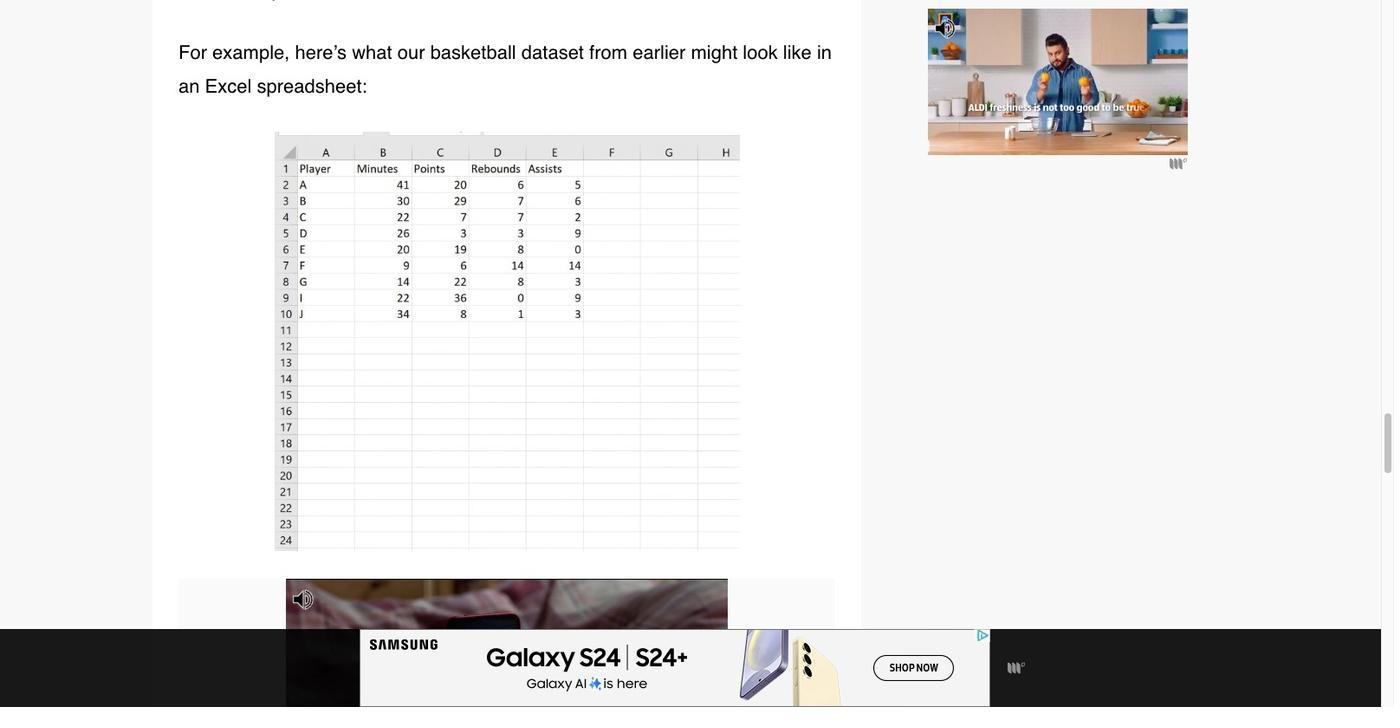 Task type: vqa. For each thing, say whether or not it's contained in the screenshot.
look
yes



Task type: describe. For each thing, give the bounding box(es) containing it.
might
[[691, 41, 738, 63]]

excel
[[205, 76, 252, 97]]

an
[[179, 76, 200, 97]]

in
[[817, 41, 832, 63]]

for example, here's what our basketball dataset from earlier might look like in an excel spreadsheet:
[[179, 41, 832, 97]]

dataset
[[522, 41, 584, 63]]

spreadsheet:
[[257, 76, 367, 97]]

basketball
[[430, 41, 516, 63]]



Task type: locate. For each thing, give the bounding box(es) containing it.
advertisement element
[[928, 9, 1188, 155], [286, 579, 728, 707], [360, 629, 991, 707]]

what
[[352, 41, 392, 63]]

for
[[179, 41, 207, 63]]

our
[[398, 41, 425, 63]]

look
[[743, 41, 778, 63]]

earlier
[[633, 41, 686, 63]]

from
[[589, 41, 628, 63]]

here's
[[295, 41, 347, 63]]

like
[[783, 41, 812, 63]]

example,
[[212, 41, 290, 63]]



